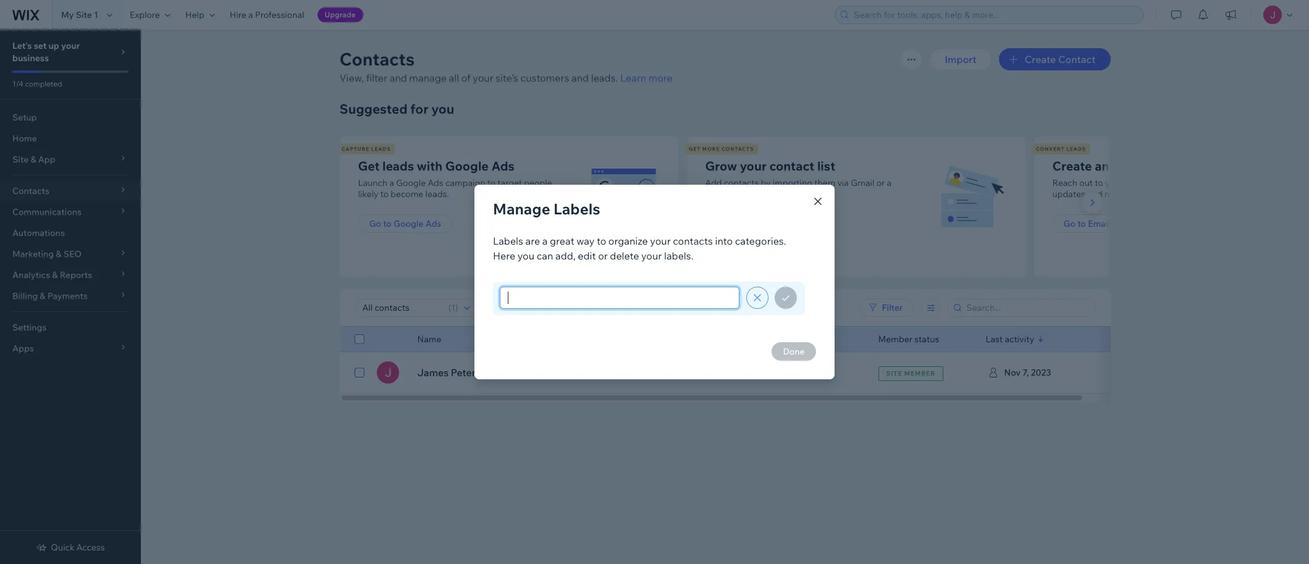 Task type: vqa. For each thing, say whether or not it's contained in the screenshot.
business
yes



Task type: locate. For each thing, give the bounding box(es) containing it.
contacts
[[724, 177, 759, 188], [673, 235, 713, 247]]

can
[[537, 250, 553, 262]]

upgrade button
[[317, 7, 363, 22]]

1 horizontal spatial leads
[[1067, 146, 1086, 152]]

likely
[[358, 188, 378, 200]]

great
[[550, 235, 574, 247]]

and left "more."
[[1088, 188, 1103, 200]]

1 vertical spatial contacts
[[673, 235, 713, 247]]

leads
[[371, 146, 391, 152], [1067, 146, 1086, 152]]

labels up here
[[493, 235, 523, 247]]

1 vertical spatial ads
[[428, 177, 444, 188]]

with
[[417, 158, 443, 174], [1174, 177, 1191, 188]]

a right hire
[[248, 9, 253, 20]]

a inside "link"
[[248, 9, 253, 20]]

create for contact
[[1025, 53, 1056, 65]]

professional
[[255, 9, 304, 20]]

leads for get
[[371, 146, 391, 152]]

to
[[487, 177, 496, 188], [1095, 177, 1103, 188], [380, 188, 389, 200], [383, 218, 392, 229], [1078, 218, 1086, 229], [597, 235, 606, 247]]

contacts inside get more contacts grow your contact list add contacts by importing them via gmail or a csv file.
[[724, 177, 759, 188]]

leads. right become in the left of the page
[[425, 188, 449, 200]]

you inside "labels are a great way to organize your contacts into categories. here you can add, edit or delete your labels."
[[518, 250, 535, 262]]

or inside get more contacts grow your contact list add contacts by importing them via gmail or a csv file.
[[877, 177, 885, 188]]

you down are
[[518, 250, 535, 262]]

create left contact
[[1025, 53, 1056, 65]]

convert leads
[[1036, 146, 1086, 152]]

1 go from the left
[[369, 218, 381, 229]]

2 go from the left
[[1064, 218, 1076, 229]]

1 horizontal spatial contacts
[[724, 177, 759, 188]]

go down likely
[[369, 218, 381, 229]]

your right of
[[473, 72, 493, 84]]

with right leads
[[417, 158, 443, 174]]

are
[[526, 235, 540, 247]]

leads up get
[[371, 146, 391, 152]]

a right gmail
[[887, 177, 892, 188]]

your inside create an email campaign reach out to your subscribers with newsletters, updates and more.
[[1105, 177, 1123, 188]]

create for an
[[1053, 158, 1092, 174]]

1 vertical spatial you
[[518, 250, 535, 262]]

list
[[338, 137, 1309, 277]]

create inside "button"
[[1025, 53, 1056, 65]]

list containing get leads with google ads
[[338, 137, 1309, 277]]

0 horizontal spatial with
[[417, 158, 443, 174]]

to inside create an email campaign reach out to your subscribers with newsletters, updates and more.
[[1095, 177, 1103, 188]]

your up labels. at the top right
[[650, 235, 671, 247]]

your inside get more contacts grow your contact list add contacts by importing them via gmail or a csv file.
[[740, 158, 767, 174]]

1 horizontal spatial go
[[1064, 218, 1076, 229]]

1 horizontal spatial leads.
[[591, 72, 618, 84]]

to right out
[[1095, 177, 1103, 188]]

import button
[[930, 48, 992, 70]]

leads. left learn in the left top of the page
[[591, 72, 618, 84]]

0 horizontal spatial labels
[[493, 235, 523, 247]]

labels
[[554, 200, 600, 218], [493, 235, 523, 247]]

campaign left target
[[445, 177, 485, 188]]

and right "filter" at the left of the page
[[390, 72, 407, 84]]

hire a professional link
[[222, 0, 312, 30]]

your right up
[[61, 40, 80, 51]]

to right way
[[597, 235, 606, 247]]

create up "reach"
[[1053, 158, 1092, 174]]

edit
[[578, 250, 596, 262]]

and inside create an email campaign reach out to your subscribers with newsletters, updates and more.
[[1088, 188, 1103, 200]]

0 horizontal spatial leads.
[[425, 188, 449, 200]]

2 horizontal spatial and
[[1088, 188, 1103, 200]]

get more contacts grow your contact list add contacts by importing them via gmail or a csv file.
[[689, 146, 892, 200]]

upgrade
[[325, 10, 356, 19]]

let's
[[12, 40, 32, 51]]

0 horizontal spatial leads
[[371, 146, 391, 152]]

categories.
[[735, 235, 786, 247]]

1 horizontal spatial you
[[518, 250, 535, 262]]

0 vertical spatial 1
[[94, 9, 98, 20]]

a inside "labels are a great way to organize your contacts into categories. here you can add, edit or delete your labels."
[[542, 235, 548, 247]]

go to google ads
[[369, 218, 441, 229]]

0 vertical spatial labels
[[554, 200, 600, 218]]

0 horizontal spatial you
[[431, 101, 454, 117]]

google
[[445, 158, 489, 174], [396, 177, 426, 188], [394, 218, 424, 229]]

contacts left by
[[724, 177, 759, 188]]

0 horizontal spatial site
[[76, 9, 92, 20]]

contacts for list
[[724, 177, 759, 188]]

member left status
[[878, 334, 913, 345]]

gmail
[[851, 177, 875, 188]]

name
[[417, 334, 441, 345]]

contacts up labels. at the top right
[[673, 235, 713, 247]]

0 horizontal spatial go
[[369, 218, 381, 229]]

0 vertical spatial member
[[878, 334, 913, 345]]

go left email
[[1064, 218, 1076, 229]]

1 vertical spatial labels
[[493, 235, 523, 247]]

your up by
[[740, 158, 767, 174]]

create contact button
[[999, 48, 1111, 70]]

explore
[[130, 9, 160, 20]]

1 vertical spatial campaign
[[445, 177, 485, 188]]

2 vertical spatial google
[[394, 218, 424, 229]]

0 horizontal spatial contacts
[[673, 235, 713, 247]]

james peterson image
[[377, 361, 399, 384]]

1 horizontal spatial labels
[[554, 200, 600, 218]]

settings
[[12, 322, 47, 333]]

create contact
[[1025, 53, 1096, 65]]

more.
[[1105, 188, 1128, 200]]

1 horizontal spatial site
[[886, 369, 903, 377]]

1 vertical spatial google
[[396, 177, 426, 188]]

0 vertical spatial contacts
[[724, 177, 759, 188]]

learn
[[620, 72, 646, 84]]

become
[[391, 188, 424, 200]]

1 horizontal spatial 1
[[451, 302, 455, 313]]

create inside create an email campaign reach out to your subscribers with newsletters, updates and more.
[[1053, 158, 1092, 174]]

leads.
[[591, 72, 618, 84], [425, 188, 449, 200]]

learn more button
[[620, 70, 673, 85]]

via
[[838, 177, 849, 188]]

a right are
[[542, 235, 548, 247]]

sidebar element
[[0, 30, 141, 564]]

1 vertical spatial create
[[1053, 158, 1092, 174]]

to down become in the left of the page
[[383, 218, 392, 229]]

go for create
[[1064, 218, 1076, 229]]

import
[[945, 53, 977, 65]]

1 vertical spatial 1
[[451, 302, 455, 313]]

google inside button
[[394, 218, 424, 229]]

site down member status
[[886, 369, 903, 377]]

capture leads
[[342, 146, 391, 152]]

ads up target
[[492, 158, 515, 174]]

1 leads from the left
[[371, 146, 391, 152]]

member
[[878, 334, 913, 345], [905, 369, 936, 377]]

or right gmail
[[877, 177, 885, 188]]

1 horizontal spatial with
[[1174, 177, 1191, 188]]

ads inside button
[[426, 218, 441, 229]]

campaign up subscribers
[[1147, 158, 1205, 174]]

capture
[[342, 146, 370, 152]]

activity
[[1005, 334, 1034, 345]]

access
[[76, 542, 105, 553]]

1 right unsaved view field
[[451, 302, 455, 313]]

importing
[[773, 177, 813, 188]]

0 horizontal spatial campaign
[[445, 177, 485, 188]]

0 vertical spatial or
[[877, 177, 885, 188]]

0 vertical spatial create
[[1025, 53, 1056, 65]]

and
[[390, 72, 407, 84], [572, 72, 589, 84], [1088, 188, 1103, 200]]

for
[[410, 101, 429, 117]]

convert
[[1036, 146, 1065, 152]]

None field
[[504, 287, 735, 308]]

or right edit
[[598, 250, 608, 262]]

you
[[431, 101, 454, 117], [518, 250, 535, 262]]

2 leads from the left
[[1067, 146, 1086, 152]]

1 vertical spatial or
[[598, 250, 608, 262]]

leads right "convert" on the right top
[[1067, 146, 1086, 152]]

labels are a great way to organize your contacts into categories. here you can add, edit or delete your labels.
[[493, 235, 786, 262]]

address
[[771, 334, 804, 345]]

2 vertical spatial ads
[[426, 218, 441, 229]]

by
[[761, 177, 771, 188]]

campaign inside create an email campaign reach out to your subscribers with newsletters, updates and more.
[[1147, 158, 1205, 174]]

go to email marketing
[[1064, 218, 1154, 229]]

contacts inside "labels are a great way to organize your contacts into categories. here you can add, edit or delete your labels."
[[673, 235, 713, 247]]

campaign inside get leads with google ads launch a google ads campaign to target people likely to become leads.
[[445, 177, 485, 188]]

Unsaved view field
[[359, 299, 445, 316]]

get
[[689, 146, 701, 152]]

create an email campaign reach out to your subscribers with newsletters, updates and more.
[[1053, 158, 1242, 200]]

0 vertical spatial campaign
[[1147, 158, 1205, 174]]

site right 'my'
[[76, 9, 92, 20]]

with right subscribers
[[1174, 177, 1191, 188]]

get leads with google ads launch a google ads campaign to target people likely to become leads.
[[358, 158, 552, 200]]

0 horizontal spatial or
[[598, 250, 608, 262]]

ads down get leads with google ads launch a google ads campaign to target people likely to become leads.
[[426, 218, 441, 229]]

labels up way
[[554, 200, 600, 218]]

my site 1
[[61, 9, 98, 20]]

a inside get leads with google ads launch a google ads campaign to target people likely to become leads.
[[390, 177, 394, 188]]

your inside 'let's set up your business'
[[61, 40, 80, 51]]

ads right become in the left of the page
[[428, 177, 444, 188]]

None checkbox
[[354, 332, 364, 347], [354, 365, 364, 380], [354, 332, 364, 347], [354, 365, 364, 380]]

member down status
[[905, 369, 936, 377]]

customers
[[521, 72, 569, 84]]

ads
[[492, 158, 515, 174], [428, 177, 444, 188], [426, 218, 441, 229]]

1
[[94, 9, 98, 20], [451, 302, 455, 313]]

your down an
[[1105, 177, 1123, 188]]

to left target
[[487, 177, 496, 188]]

0 vertical spatial leads.
[[591, 72, 618, 84]]

home link
[[0, 128, 141, 149]]

list
[[817, 158, 836, 174]]

0 horizontal spatial 1
[[94, 9, 98, 20]]

organize
[[609, 235, 648, 247]]

a down leads
[[390, 177, 394, 188]]

1 horizontal spatial campaign
[[1147, 158, 1205, 174]]

1 vertical spatial leads.
[[425, 188, 449, 200]]

and right customers in the top of the page
[[572, 72, 589, 84]]

to inside "labels are a great way to organize your contacts into categories. here you can add, edit or delete your labels."
[[597, 235, 606, 247]]

1 vertical spatial member
[[905, 369, 936, 377]]

email
[[1112, 158, 1144, 174]]

0 vertical spatial with
[[417, 158, 443, 174]]

you right for
[[431, 101, 454, 117]]

1 right 'my'
[[94, 9, 98, 20]]

1 horizontal spatial or
[[877, 177, 885, 188]]

contacts view, filter and manage all of your site's customers and leads. learn more
[[340, 48, 673, 84]]

1 vertical spatial with
[[1174, 177, 1191, 188]]

filter
[[882, 302, 903, 313]]



Task type: describe. For each thing, give the bounding box(es) containing it.
get
[[358, 158, 380, 174]]

site member
[[886, 369, 936, 377]]

subscribers
[[1125, 177, 1172, 188]]

status
[[915, 334, 939, 345]]

0 vertical spatial you
[[431, 101, 454, 117]]

0 horizontal spatial and
[[390, 72, 407, 84]]

peterson
[[451, 366, 493, 379]]

view,
[[340, 72, 364, 84]]

let's set up your business
[[12, 40, 80, 64]]

nov
[[1004, 367, 1021, 378]]

email
[[1088, 218, 1110, 229]]

them
[[814, 177, 836, 188]]

)
[[455, 302, 458, 313]]

( 1 )
[[448, 302, 458, 313]]

with inside get leads with google ads launch a google ads campaign to target people likely to become leads.
[[417, 158, 443, 174]]

7,
[[1023, 367, 1029, 378]]

0 vertical spatial google
[[445, 158, 489, 174]]

contacts
[[340, 48, 415, 70]]

here
[[493, 250, 515, 262]]

launch
[[358, 177, 388, 188]]

go to email marketing button
[[1053, 214, 1165, 233]]

to right likely
[[380, 188, 389, 200]]

to left email
[[1078, 218, 1086, 229]]

james
[[417, 366, 449, 379]]

reach
[[1053, 177, 1078, 188]]

nov 7, 2023
[[1004, 367, 1051, 378]]

member status
[[878, 334, 939, 345]]

0 vertical spatial ads
[[492, 158, 515, 174]]

a inside get more contacts grow your contact list add contacts by importing them via gmail or a csv file.
[[887, 177, 892, 188]]

your inside contacts view, filter and manage all of your site's customers and leads. learn more
[[473, 72, 493, 84]]

leads for create
[[1067, 146, 1086, 152]]

add,
[[555, 250, 576, 262]]

home
[[12, 133, 37, 144]]

hire a professional
[[230, 9, 304, 20]]

labels inside "labels are a great way to organize your contacts into categories. here you can add, edit or delete your labels."
[[493, 235, 523, 247]]

leads. inside contacts view, filter and manage all of your site's customers and leads. learn more
[[591, 72, 618, 84]]

setup link
[[0, 107, 141, 128]]

newsletters,
[[1193, 177, 1242, 188]]

into
[[715, 235, 733, 247]]

1/4 completed
[[12, 79, 62, 88]]

marketing
[[1112, 218, 1154, 229]]

an
[[1095, 158, 1109, 174]]

updates
[[1053, 188, 1086, 200]]

contacts for organize
[[673, 235, 713, 247]]

filter
[[366, 72, 387, 84]]

add
[[705, 177, 722, 188]]

business
[[12, 53, 49, 64]]

target
[[498, 177, 522, 188]]

grow
[[705, 158, 737, 174]]

of
[[461, 72, 471, 84]]

james peterson
[[417, 366, 493, 379]]

0 vertical spatial site
[[76, 9, 92, 20]]

go for get
[[369, 218, 381, 229]]

Search... field
[[963, 299, 1092, 316]]

last
[[986, 334, 1003, 345]]

way
[[577, 235, 595, 247]]

leads. inside get leads with google ads launch a google ads campaign to target people likely to become leads.
[[425, 188, 449, 200]]

james.peterson1902@gmail.com
[[556, 367, 689, 378]]

manage
[[409, 72, 447, 84]]

set
[[34, 40, 47, 51]]

completed
[[25, 79, 62, 88]]

suggested for you
[[340, 101, 454, 117]]

manage
[[493, 200, 550, 218]]

people
[[524, 177, 552, 188]]

hire
[[230, 9, 246, 20]]

1 vertical spatial site
[[886, 369, 903, 377]]

setup
[[12, 112, 37, 123]]

your right delete
[[641, 250, 662, 262]]

1 horizontal spatial and
[[572, 72, 589, 84]]

more
[[702, 146, 720, 152]]

csv
[[705, 188, 723, 200]]

automations link
[[0, 222, 141, 243]]

site's
[[496, 72, 518, 84]]

contact
[[1058, 53, 1096, 65]]

help button
[[178, 0, 222, 30]]

out
[[1080, 177, 1093, 188]]

go to google ads button
[[358, 214, 453, 233]]

delete
[[610, 250, 639, 262]]

contacts
[[722, 146, 754, 152]]

last activity
[[986, 334, 1034, 345]]

2023
[[1031, 367, 1051, 378]]

help
[[185, 9, 204, 20]]

more
[[649, 72, 673, 84]]

labels.
[[664, 250, 694, 262]]

with inside create an email campaign reach out to your subscribers with newsletters, updates and more.
[[1174, 177, 1191, 188]]

my
[[61, 9, 74, 20]]

up
[[49, 40, 59, 51]]

quick access
[[51, 542, 105, 553]]

file.
[[725, 188, 739, 200]]

leads
[[382, 158, 414, 174]]

Search for tools, apps, help & more... field
[[850, 6, 1139, 23]]

automations
[[12, 227, 65, 239]]

or inside "labels are a great way to organize your contacts into categories. here you can add, edit or delete your labels."
[[598, 250, 608, 262]]



